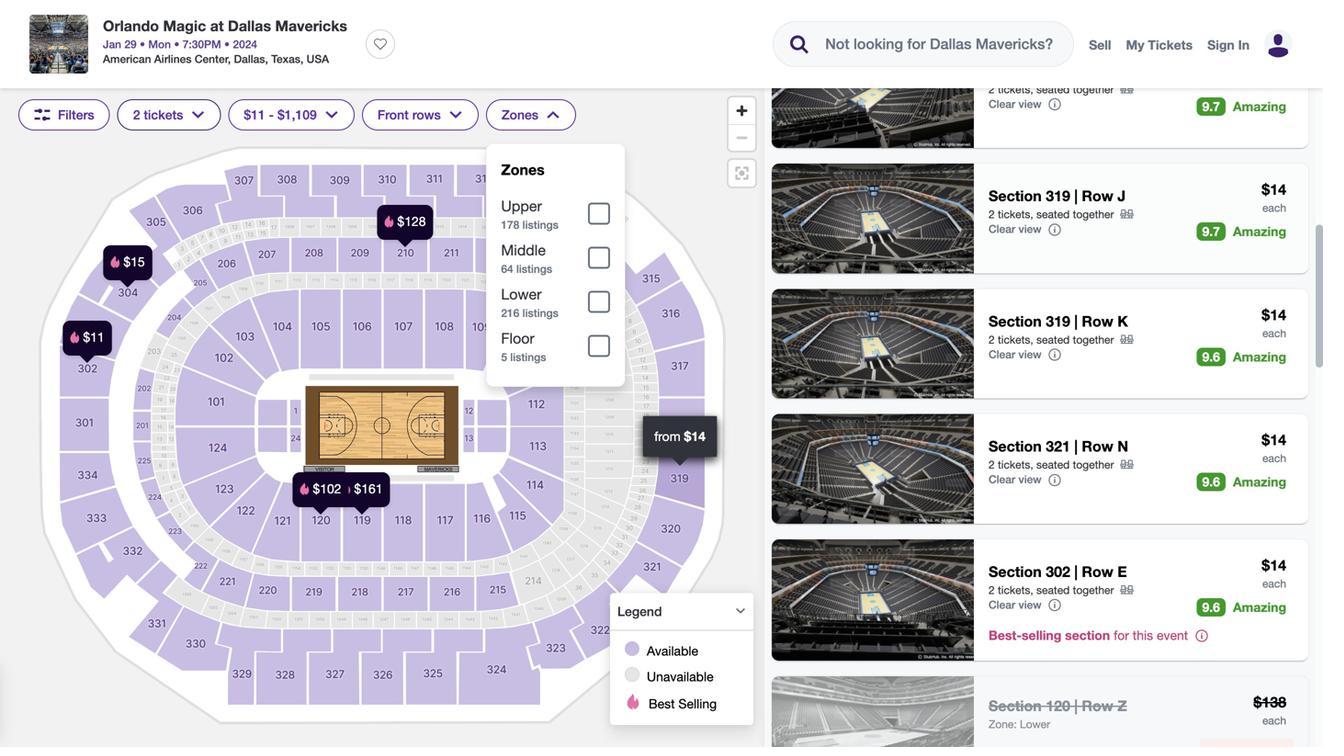 Task type: locate. For each thing, give the bounding box(es) containing it.
1 vertical spatial 9.6
[[1203, 474, 1220, 490]]

section 321 | row n
[[989, 438, 1129, 455]]

tooltip image up section 319 | row j
[[1048, 97, 1062, 112]]

zones button
[[486, 99, 576, 131]]

1 9.6 from the top
[[1203, 349, 1220, 364]]

center
[[195, 52, 228, 65]]

5 seated from the top
[[1037, 583, 1070, 596]]

together down section 302 | row e
[[1073, 583, 1114, 596]]

319 left k
[[1046, 312, 1071, 330]]

, for section 302 | row e
[[1031, 583, 1034, 596]]

2
[[989, 83, 995, 96], [133, 107, 140, 122], [989, 208, 995, 221], [989, 333, 995, 346], [989, 458, 995, 471], [989, 583, 995, 596]]

section
[[1065, 628, 1110, 643]]

9.6 for e
[[1203, 600, 1220, 615]]

302
[[1046, 563, 1071, 580]]

9.7
[[1203, 99, 1220, 114], [1203, 224, 1220, 239]]

event
[[1157, 628, 1189, 643]]

tooltip image
[[1048, 222, 1062, 237], [1048, 598, 1062, 613], [1195, 628, 1210, 643]]

4 row from the top
[[1082, 563, 1114, 580]]

2 tickets , seated together down section 319 | row k
[[989, 333, 1114, 346]]

2 together from the top
[[1073, 208, 1114, 221]]

5 clear view from the top
[[989, 598, 1042, 611]]

tooltip image down 321
[[1048, 473, 1062, 487]]

seated for | row k
[[1037, 333, 1070, 346]]

together down sell
[[1073, 83, 1114, 96]]

4 amazing from the top
[[1233, 474, 1287, 490]]

5 view from the top
[[1019, 598, 1042, 611]]

|
[[1075, 187, 1078, 205], [1075, 312, 1078, 330], [1075, 438, 1078, 455], [1075, 563, 1078, 580]]

together down section 321 | row n
[[1073, 458, 1114, 471]]

together down section 319 | row j
[[1073, 208, 1114, 221]]

1 together from the top
[[1073, 83, 1114, 96]]

orlando magic at dallas mavericks link
[[103, 15, 347, 37]]

row left k
[[1082, 312, 1114, 330]]

listings down floor
[[510, 351, 546, 363]]

clear down section 321 | row n
[[989, 473, 1016, 486]]

listings inside floor 5 listings
[[510, 351, 546, 363]]

2 319 from the top
[[1046, 312, 1071, 330]]

view for | row k
[[1019, 348, 1042, 361]]

magic
[[163, 17, 206, 34]]

• left 2024 in the top left of the page
[[224, 38, 230, 51]]

3 section from the top
[[989, 438, 1042, 455]]

listings down "lower"
[[523, 307, 559, 319]]

3 amazing from the top
[[1233, 349, 1287, 364]]

clear
[[989, 97, 1016, 110], [989, 223, 1016, 235], [989, 348, 1016, 361], [989, 473, 1016, 486], [989, 598, 1016, 611]]

best
[[649, 696, 675, 711]]

tickets
[[998, 83, 1031, 96], [144, 107, 183, 122], [998, 208, 1031, 221], [998, 333, 1031, 346], [998, 458, 1031, 471], [998, 583, 1031, 596]]

5 each from the top
[[1263, 577, 1287, 590]]

2 down section 319 | row k
[[989, 333, 995, 346]]

0 vertical spatial tooltip image
[[1048, 222, 1062, 237]]

tickets down not looking for dallas mavericks? search field
[[998, 83, 1031, 96]]

together down section 319 | row k
[[1073, 333, 1114, 346]]

2 clear view from the top
[[989, 223, 1042, 235]]

clear view for section 319 | row j
[[989, 223, 1042, 235]]

j
[[1118, 187, 1126, 205]]

tickets down section 319 | row k
[[998, 333, 1031, 346]]

legend button
[[610, 593, 754, 630]]

•
[[140, 38, 145, 51], [174, 38, 180, 51], [224, 38, 230, 51]]

2 row from the top
[[1082, 312, 1114, 330]]

2 9.6 from the top
[[1203, 474, 1220, 490]]

• right 29
[[140, 38, 145, 51]]

tooltip image down section 319 | row j
[[1048, 222, 1062, 237]]

row left n
[[1082, 438, 1114, 455]]

row
[[1082, 187, 1114, 205], [1082, 312, 1114, 330], [1082, 438, 1114, 455], [1082, 563, 1114, 580]]

0 vertical spatial 9.7
[[1203, 99, 1220, 114]]

3 clear view from the top
[[989, 348, 1042, 361]]

64
[[501, 262, 513, 275]]

5 clear from the top
[[989, 598, 1016, 611]]

listings down middle
[[517, 262, 552, 275]]

zoom out image
[[729, 125, 755, 151]]

1 | from the top
[[1075, 187, 1078, 205]]

2 tickets , seated together for | row j
[[989, 208, 1114, 221]]

, inside orlando magic at dallas mavericks jan 29 • mon • 7:30pm • 2024 american airlines center , dallas, texas, usa
[[228, 52, 231, 65]]

1 vertical spatial 9.7
[[1203, 224, 1220, 239]]

listings for middle
[[517, 262, 552, 275]]

orlando
[[103, 17, 159, 34]]

1 vertical spatial tooltip image
[[1048, 347, 1062, 362]]

seated for | row e
[[1037, 583, 1070, 596]]

listings
[[523, 218, 559, 231], [517, 262, 552, 275], [523, 307, 559, 319], [510, 351, 546, 363]]

2 vertical spatial tooltip image
[[1048, 473, 1062, 487]]

tooltip image for 302
[[1048, 598, 1062, 613]]

1 amazing from the top
[[1233, 99, 1287, 114]]

section 319 | row k
[[989, 312, 1128, 330]]

2 | from the top
[[1075, 312, 1078, 330]]

2 tickets , seated together down section 319 | row j
[[989, 208, 1114, 221]]

clear down not looking for dallas mavericks? search field
[[989, 97, 1016, 110]]

2 section from the top
[[989, 312, 1042, 330]]

section for section 319 | row j
[[989, 187, 1042, 205]]

clear view
[[989, 97, 1042, 110], [989, 223, 1042, 235], [989, 348, 1042, 361], [989, 473, 1042, 486], [989, 598, 1042, 611]]

section 319 | row j
[[989, 187, 1126, 205]]

0 vertical spatial tooltip image
[[1048, 97, 1062, 112]]

4 view from seat image from the top
[[772, 414, 974, 524]]

1 horizontal spatial •
[[174, 38, 180, 51]]

available
[[647, 643, 698, 658]]

clear for section 319 | row j
[[989, 223, 1016, 235]]

clear down section 319 | row k
[[989, 348, 1016, 361]]

sign
[[1208, 37, 1235, 52]]

2 down section 321 | row n
[[989, 458, 995, 471]]

clear for section 321 | row n
[[989, 473, 1016, 486]]

1 $14 from the top
[[1262, 181, 1287, 198]]

| for | row n
[[1075, 438, 1078, 455]]

tickets inside button
[[144, 107, 183, 122]]

5 together from the top
[[1073, 583, 1114, 596]]

tooltip image up best-selling section
[[1048, 598, 1062, 613]]

rows
[[412, 107, 441, 122]]

together
[[1073, 83, 1114, 96], [1073, 208, 1114, 221], [1073, 333, 1114, 346], [1073, 458, 1114, 471], [1073, 583, 1114, 596]]

2 seated from the top
[[1037, 208, 1070, 221]]

2 horizontal spatial •
[[224, 38, 230, 51]]

listings inside middle 64 listings
[[517, 262, 552, 275]]

3 view from the top
[[1019, 348, 1042, 361]]

2 tickets , seated together down section 302 | row e
[[989, 583, 1114, 596]]

3 seated from the top
[[1037, 333, 1070, 346]]

3 tooltip image from the top
[[1048, 473, 1062, 487]]

view
[[1019, 97, 1042, 110], [1019, 223, 1042, 235], [1019, 348, 1042, 361], [1019, 473, 1042, 486], [1019, 598, 1042, 611]]

$14
[[1262, 181, 1287, 198], [1262, 306, 1287, 323], [1262, 431, 1287, 449], [1262, 556, 1287, 574]]

listings down upper
[[523, 218, 559, 231]]

1 vertical spatial zones
[[501, 161, 545, 178]]

amazing for section 319 | row j
[[1233, 224, 1287, 239]]

clear view for section 319 | row k
[[989, 348, 1042, 361]]

tickets for section 319 | row j
[[998, 208, 1031, 221]]

mon
[[148, 38, 171, 51]]

2 tickets , seated together
[[989, 83, 1114, 96], [989, 208, 1114, 221], [989, 333, 1114, 346], [989, 458, 1114, 471], [989, 583, 1114, 596]]

4 seated from the top
[[1037, 458, 1070, 471]]

1 vertical spatial 319
[[1046, 312, 1071, 330]]

1 zones from the top
[[502, 107, 539, 122]]

1 row from the top
[[1082, 187, 1114, 205]]

178
[[501, 218, 520, 231]]

amazing for section 302 | row e
[[1233, 600, 1287, 615]]

3 2 tickets , seated together from the top
[[989, 333, 1114, 346]]

| left k
[[1075, 312, 1078, 330]]

each for k
[[1263, 327, 1287, 340]]

selling
[[1022, 628, 1062, 643]]

view for | row n
[[1019, 473, 1042, 486]]

216
[[501, 307, 520, 319]]

listings inside the upper 178 listings
[[523, 218, 559, 231]]

3 clear from the top
[[989, 348, 1016, 361]]

my tickets link
[[1126, 37, 1193, 52]]

sign in
[[1208, 37, 1250, 52]]

2 tooltip image from the top
[[1048, 347, 1062, 362]]

0 vertical spatial 319
[[1046, 187, 1071, 205]]

2 view from the top
[[1019, 223, 1042, 235]]

2 2 tickets , seated together from the top
[[989, 208, 1114, 221]]

row left j
[[1082, 187, 1114, 205]]

5 view from seat image from the top
[[772, 539, 974, 661]]

2 vertical spatial 9.6
[[1203, 600, 1220, 615]]

3 view from seat image from the top
[[772, 289, 974, 399]]

4 | from the top
[[1075, 563, 1078, 580]]

listings inside lower 216 listings
[[523, 307, 559, 319]]

9.6
[[1203, 349, 1220, 364], [1203, 474, 1220, 490], [1203, 600, 1220, 615]]

4 clear view from the top
[[989, 473, 1042, 486]]

dallas mavericks tickets image
[[29, 15, 88, 74]]

4 each from the top
[[1263, 452, 1287, 465]]

0 vertical spatial 9.6
[[1203, 349, 1220, 364]]

dallas
[[228, 17, 271, 34]]

for
[[1114, 628, 1129, 643]]

3 9.6 from the top
[[1203, 600, 1220, 615]]

tickets down section 321 | row n
[[998, 458, 1031, 471]]

,
[[228, 52, 231, 65], [1031, 83, 1034, 96], [1031, 208, 1034, 221], [1031, 333, 1034, 346], [1031, 458, 1034, 471], [1031, 583, 1034, 596]]

2 for section 321 | row n
[[989, 458, 995, 471]]

9.6 for k
[[1203, 349, 1220, 364]]

map marker image
[[377, 205, 433, 240], [103, 245, 152, 280], [63, 321, 112, 356], [293, 472, 349, 507], [334, 472, 390, 507]]

row for n
[[1082, 438, 1114, 455]]

orlando magic at dallas mavericks jan 29 • mon • 7:30pm • 2024 american airlines center , dallas, texas, usa
[[103, 17, 347, 65]]

2 tickets
[[133, 107, 183, 122]]

2 • from the left
[[174, 38, 180, 51]]

$14 for e
[[1262, 556, 1287, 574]]

section
[[989, 187, 1042, 205], [989, 312, 1042, 330], [989, 438, 1042, 455], [989, 563, 1042, 580]]

seated
[[1037, 83, 1070, 96], [1037, 208, 1070, 221], [1037, 333, 1070, 346], [1037, 458, 1070, 471], [1037, 583, 1070, 596]]

2 amazing from the top
[[1233, 224, 1287, 239]]

at
[[210, 17, 224, 34]]

1 seated from the top
[[1037, 83, 1070, 96]]

filters
[[58, 107, 94, 122]]

0 vertical spatial zones
[[502, 107, 539, 122]]

2 each from the top
[[1263, 201, 1287, 214]]

row left e
[[1082, 563, 1114, 580]]

2 view from seat image from the top
[[772, 164, 974, 273]]

$1,109
[[278, 107, 317, 122]]

| for | row e
[[1075, 563, 1078, 580]]

listings for lower
[[523, 307, 559, 319]]

2 tickets , seated together for | row e
[[989, 583, 1114, 596]]

| left j
[[1075, 187, 1078, 205]]

4 view from the top
[[1019, 473, 1042, 486]]

3 each from the top
[[1263, 327, 1287, 340]]

1 section from the top
[[989, 187, 1042, 205]]

319 left j
[[1046, 187, 1071, 205]]

2024
[[233, 38, 257, 51]]

2 down american
[[133, 107, 140, 122]]

tickets down section 319 | row j
[[998, 208, 1031, 221]]

row for k
[[1082, 312, 1114, 330]]

zones inside button
[[502, 107, 539, 122]]

2 clear from the top
[[989, 223, 1016, 235]]

tooltip image
[[1048, 97, 1062, 112], [1048, 347, 1062, 362], [1048, 473, 1062, 487]]

1 319 from the top
[[1046, 187, 1071, 205]]

• up airlines
[[174, 38, 180, 51]]

| for | row k
[[1075, 312, 1078, 330]]

zones
[[502, 107, 539, 122], [501, 161, 545, 178]]

1 vertical spatial tooltip image
[[1048, 598, 1062, 613]]

1 view from seat image from the top
[[772, 39, 974, 148]]

3 row from the top
[[1082, 438, 1114, 455]]

0 horizontal spatial •
[[140, 38, 145, 51]]

clear up best-
[[989, 598, 1016, 611]]

3 | from the top
[[1075, 438, 1078, 455]]

319
[[1046, 187, 1071, 205], [1046, 312, 1071, 330]]

4 2 tickets , seated together from the top
[[989, 458, 1114, 471]]

4 together from the top
[[1073, 458, 1114, 471]]

| right 321
[[1075, 438, 1078, 455]]

amazing
[[1233, 99, 1287, 114], [1233, 224, 1287, 239], [1233, 349, 1287, 364], [1233, 474, 1287, 490], [1233, 600, 1287, 615]]

view from seat image for 2 tickets , seated together
[[772, 39, 974, 148]]

2 vertical spatial tooltip image
[[1195, 628, 1210, 643]]

clear down section 319 | row j
[[989, 223, 1016, 235]]

tooltip image for 319
[[1048, 222, 1062, 237]]

middle 64 listings
[[501, 242, 552, 275]]

2 down section 319 | row j
[[989, 208, 995, 221]]

$11 - $1,109
[[244, 107, 317, 122]]

filters button
[[18, 99, 110, 131]]

1 each from the top
[[1263, 76, 1287, 89]]

5 amazing from the top
[[1233, 600, 1287, 615]]

319 for | row j
[[1046, 187, 1071, 205]]

listings for upper
[[523, 218, 559, 231]]

row for j
[[1082, 187, 1114, 205]]

2 tickets , seated together down sell
[[989, 83, 1114, 96]]

, for section 321 | row n
[[1031, 458, 1034, 471]]

1 • from the left
[[140, 38, 145, 51]]

clear for section 319 | row k
[[989, 348, 1016, 361]]

2 up best-
[[989, 583, 995, 596]]

4 $14 from the top
[[1262, 556, 1287, 574]]

4 clear from the top
[[989, 473, 1016, 486]]

seated for | row n
[[1037, 458, 1070, 471]]

, for section 319 | row j
[[1031, 208, 1034, 221]]

tickets down american airlines center link
[[144, 107, 183, 122]]

2 $14 from the top
[[1262, 306, 1287, 323]]

each
[[1263, 76, 1287, 89], [1263, 201, 1287, 214], [1263, 327, 1287, 340], [1263, 452, 1287, 465], [1263, 577, 1287, 590]]

5 2 tickets , seated together from the top
[[989, 583, 1114, 596]]

view from seat image for section 319 | row j
[[772, 164, 974, 273]]

airlines
[[154, 52, 192, 65]]

4 section from the top
[[989, 563, 1042, 580]]

clear view for section 302 | row e
[[989, 598, 1042, 611]]

floor 5 listings
[[501, 330, 546, 363]]

3 together from the top
[[1073, 333, 1114, 346]]

2 for section 302 | row e
[[989, 583, 995, 596]]

| right 302
[[1075, 563, 1078, 580]]

tooltip image right event
[[1195, 628, 1210, 643]]

tickets up best-
[[998, 583, 1031, 596]]

3 $14 from the top
[[1262, 431, 1287, 449]]

$14 for n
[[1262, 431, 1287, 449]]

tooltip image down section 319 | row k
[[1048, 347, 1062, 362]]

view from seat image
[[772, 39, 974, 148], [772, 164, 974, 273], [772, 289, 974, 399], [772, 414, 974, 524], [772, 539, 974, 661]]

29
[[124, 38, 137, 51]]

2 tickets , seated together down 321
[[989, 458, 1114, 471]]



Task type: describe. For each thing, give the bounding box(es) containing it.
section for section 321 | row n
[[989, 438, 1042, 455]]

view for | row e
[[1019, 598, 1042, 611]]

best-
[[989, 628, 1022, 643]]

amazing for section 321 | row n
[[1233, 474, 1287, 490]]

9.6 for n
[[1203, 474, 1220, 490]]

together for | row e
[[1073, 583, 1114, 596]]

2 tickets button
[[117, 99, 221, 131]]

amazing for section 319 | row k
[[1233, 349, 1287, 364]]

mavericks
[[275, 17, 347, 34]]

tickets for section 302 | row e
[[998, 583, 1031, 596]]

7:30pm
[[183, 38, 221, 51]]

2 inside button
[[133, 107, 140, 122]]

zoom in image
[[729, 97, 755, 124]]

american
[[103, 52, 151, 65]]

together for | row k
[[1073, 333, 1114, 346]]

front rows button
[[362, 99, 479, 131]]

1 view from the top
[[1019, 97, 1042, 110]]

sell
[[1089, 37, 1112, 52]]

dallas,
[[234, 52, 268, 65]]

section for section 319 | row k
[[989, 312, 1042, 330]]

$14 for j
[[1262, 181, 1287, 198]]

sell link
[[1089, 37, 1112, 52]]

2 tickets , seated together for | row k
[[989, 333, 1114, 346]]

american airlines center link
[[103, 52, 228, 65]]

k
[[1118, 312, 1128, 330]]

front
[[378, 107, 409, 122]]

2 down not looking for dallas mavericks? search field
[[989, 83, 995, 96]]

e
[[1118, 563, 1127, 580]]

321
[[1046, 438, 1071, 455]]

section 302 | row e
[[989, 563, 1127, 580]]

each for n
[[1263, 452, 1287, 465]]

2 for section 319 | row k
[[989, 333, 995, 346]]

front rows
[[378, 107, 441, 122]]

2 tickets , seated together for | row n
[[989, 458, 1114, 471]]

Not looking for Dallas Mavericks? search field
[[811, 22, 1071, 66]]

floor
[[501, 330, 535, 347]]

clear for section 302 | row e
[[989, 598, 1016, 611]]

clear view for section 321 | row n
[[989, 473, 1042, 486]]

for this event
[[1114, 628, 1189, 643]]

2 9.7 from the top
[[1203, 224, 1220, 239]]

sign in link
[[1208, 37, 1250, 52]]

$11 - $1,109 button
[[228, 99, 355, 131]]

view from seat image for section 319 | row k
[[772, 289, 974, 399]]

selling
[[679, 696, 717, 711]]

lower 216 listings
[[501, 286, 559, 319]]

-
[[269, 107, 274, 122]]

middle
[[501, 242, 546, 259]]

n
[[1118, 438, 1129, 455]]

together for | row j
[[1073, 208, 1114, 221]]

1 9.7 from the top
[[1203, 99, 1220, 114]]

best-selling section
[[989, 628, 1110, 643]]

map region
[[0, 88, 765, 747]]

3 • from the left
[[224, 38, 230, 51]]

my
[[1126, 37, 1145, 52]]

view for | row j
[[1019, 223, 1042, 235]]

319 for | row k
[[1046, 312, 1071, 330]]

usa
[[307, 52, 329, 65]]

row for e
[[1082, 563, 1114, 580]]

1 tooltip image from the top
[[1048, 97, 1062, 112]]

tickets
[[1148, 37, 1193, 52]]

section for section 302 | row e
[[989, 563, 1042, 580]]

my tickets
[[1126, 37, 1193, 52]]

2 zones from the top
[[501, 161, 545, 178]]

jan
[[103, 38, 121, 51]]

1 2 tickets , seated together from the top
[[989, 83, 1114, 96]]

tooltip image for 321
[[1048, 473, 1062, 487]]

unavailable
[[647, 669, 714, 684]]

in
[[1238, 37, 1250, 52]]

best selling
[[649, 696, 717, 711]]

view from seat image for section 321 | row n
[[772, 414, 974, 524]]

listings for floor
[[510, 351, 546, 363]]

5
[[501, 351, 507, 363]]

1 clear from the top
[[989, 97, 1016, 110]]

legend
[[618, 604, 662, 619]]

texas,
[[271, 52, 304, 65]]

| for | row j
[[1075, 187, 1078, 205]]

$11
[[244, 107, 265, 122]]

seated for | row j
[[1037, 208, 1070, 221]]

1 clear view from the top
[[989, 97, 1042, 110]]

lower
[[501, 286, 542, 303]]

each for j
[[1263, 201, 1287, 214]]

upper
[[501, 198, 542, 215]]

together for | row n
[[1073, 458, 1114, 471]]

tooltip image for 319
[[1048, 347, 1062, 362]]

upper 178 listings
[[501, 198, 559, 231]]

tickets for section 321 | row n
[[998, 458, 1031, 471]]

, for section 319 | row k
[[1031, 333, 1034, 346]]

this
[[1133, 628, 1153, 643]]

2 for section 319 | row j
[[989, 208, 995, 221]]

each for e
[[1263, 577, 1287, 590]]

tickets for section 319 | row k
[[998, 333, 1031, 346]]

$14 for k
[[1262, 306, 1287, 323]]



Task type: vqa. For each thing, say whether or not it's contained in the screenshot.
choice
no



